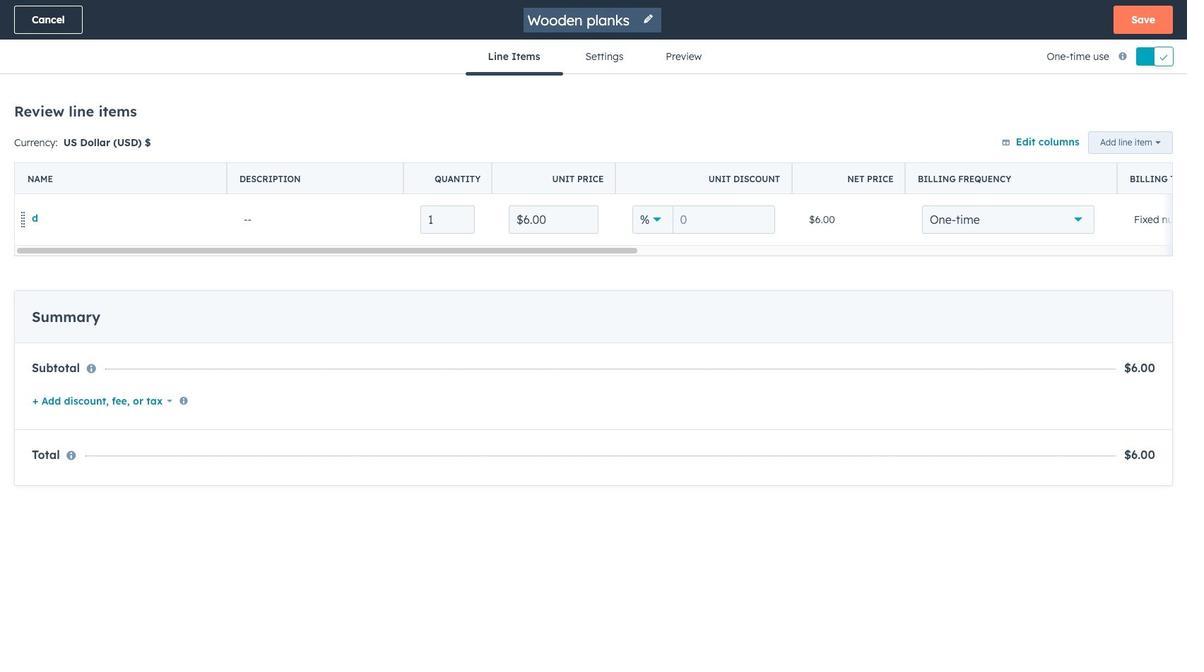 Task type: describe. For each thing, give the bounding box(es) containing it.
7 column header from the left
[[906, 163, 1118, 194]]

0 text field
[[673, 206, 776, 234]]

4 column header from the left
[[492, 163, 617, 194]]

page section element
[[0, 0, 1188, 75]]

5 column header from the left
[[616, 163, 793, 194]]



Task type: vqa. For each thing, say whether or not it's contained in the screenshot.
Page Section element
yes



Task type: locate. For each thing, give the bounding box(es) containing it.
navigation
[[466, 40, 722, 75]]

navigation inside page section element
[[466, 40, 722, 75]]

3 column header from the left
[[404, 163, 493, 194]]

6 column header from the left
[[793, 163, 906, 194]]

Add a payment link name field
[[526, 10, 635, 29]]

column header
[[15, 163, 228, 194], [227, 163, 404, 194], [404, 163, 493, 194], [492, 163, 617, 194], [616, 163, 793, 194], [793, 163, 906, 194], [906, 163, 1118, 194], [1118, 163, 1188, 194]]

None text field
[[509, 206, 599, 234]]

2 column header from the left
[[227, 163, 404, 194]]

None text field
[[421, 206, 475, 234]]

8 column header from the left
[[1118, 163, 1188, 194]]

1 column header from the left
[[15, 163, 228, 194]]



